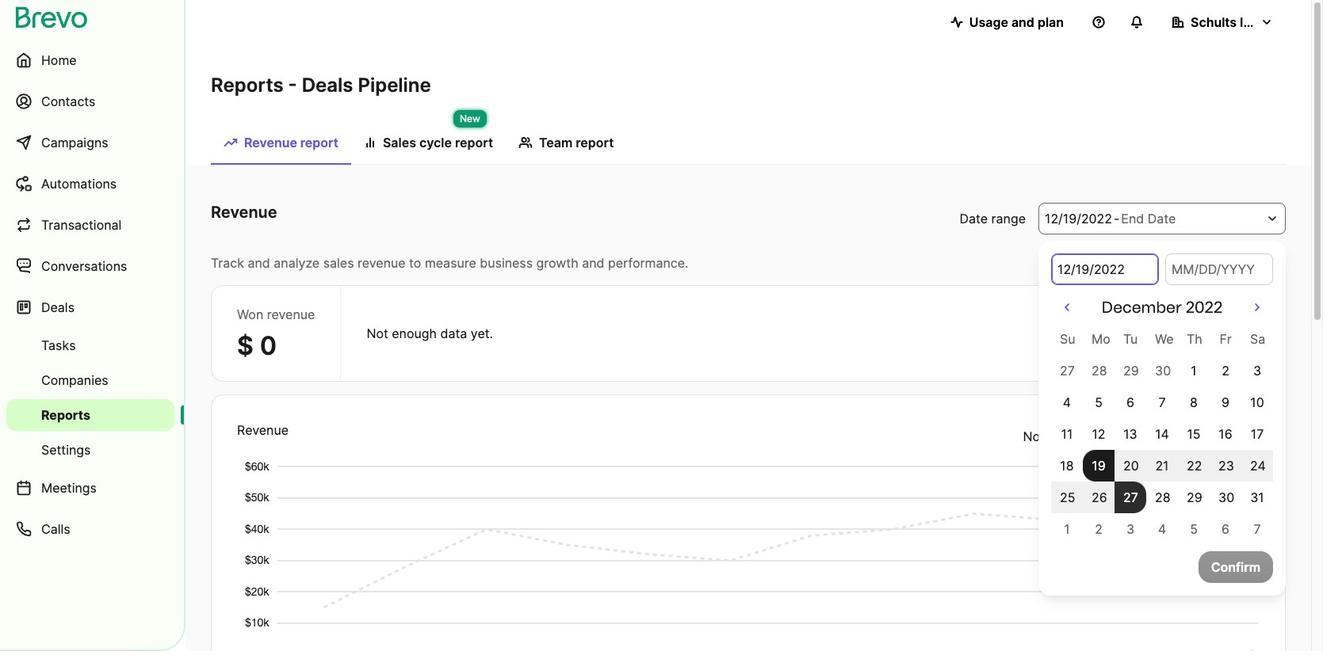 Task type: describe. For each thing, give the bounding box(es) containing it.
7 for saturday, 7 january 2023 cell
[[1254, 522, 1261, 538]]

26
[[1092, 490, 1107, 506]]

row containing su
[[1051, 323, 1273, 355]]

december
[[1102, 298, 1182, 317]]

calls link
[[6, 511, 174, 549]]

monday, 12 december 2022 cell
[[1083, 419, 1115, 450]]

saturday, 31 december 2022 cell
[[1242, 482, 1273, 514]]

revenue for not enough data yet.
[[237, 423, 289, 438]]

tuesday, 3 january 2023 cell
[[1127, 522, 1135, 538]]

1 vertical spatial deals
[[41, 300, 75, 316]]

settings link
[[6, 434, 174, 466]]

deal
[[1220, 429, 1246, 445]]

$
[[237, 331, 254, 362]]

29 for tuesday, 29 november 2022 'cell'
[[1123, 363, 1139, 379]]

deals link
[[6, 289, 174, 327]]

tuesday, 20 december 2022 cell
[[1115, 450, 1146, 482]]

wednesday, 4 january 2023 cell
[[1158, 522, 1166, 538]]

0 vertical spatial not
[[367, 326, 388, 342]]

1 horizontal spatial and
[[582, 255, 605, 271]]

create
[[1176, 429, 1217, 445]]

sunday, 18 december 2022 cell
[[1051, 450, 1083, 482]]

automations link
[[6, 165, 174, 203]]

5 for thursday, 5 january 2023 cell
[[1190, 522, 1198, 538]]

revenue report
[[244, 135, 338, 151]]

range
[[992, 211, 1026, 227]]

won revenue $ 0
[[237, 307, 315, 362]]

contacts
[[41, 94, 95, 109]]

mo
[[1092, 331, 1111, 347]]

sunday, 11 december 2022 cell
[[1051, 419, 1083, 450]]

settings
[[41, 442, 91, 458]]

tab list containing revenue report
[[211, 127, 1286, 165]]

meetings link
[[6, 469, 174, 507]]

27 for sunday, 27 november 2022 cell at the right of page
[[1060, 363, 1075, 379]]

monday, 19 december 2022 cell
[[1083, 450, 1115, 482]]

reports link
[[6, 400, 174, 431]]

19
[[1092, 458, 1106, 474]]

thursday, 22 december 2022 cell
[[1178, 450, 1210, 482]]

conversations
[[41, 258, 127, 274]]

sunday, 4 december 2022 cell
[[1051, 387, 1083, 419]]

thursday, 1 december 2022 cell
[[1178, 355, 1210, 387]]

team report
[[539, 135, 614, 151]]

1 for thursday, 1 december 2022 cell
[[1191, 363, 1197, 379]]

13
[[1124, 427, 1138, 442]]

reports - deals pipeline
[[211, 74, 431, 97]]

usage and plan button
[[938, 6, 1077, 38]]

sunday, 27 november 2022 cell
[[1060, 363, 1075, 379]]

monday, 2 january 2023 cell
[[1095, 522, 1103, 538]]

revenue report link
[[211, 127, 351, 165]]

10
[[1251, 395, 1264, 411]]

0 horizontal spatial data
[[440, 326, 467, 342]]

su
[[1060, 331, 1075, 347]]

cycle
[[419, 135, 452, 151]]

20
[[1123, 458, 1139, 474]]

1 horizontal spatial yet.
[[1127, 429, 1150, 445]]

MM/DD/YYYY text field
[[1051, 254, 1159, 285]]

meetings
[[41, 480, 97, 496]]

6 for tuesday, 6 december 2022 cell on the right
[[1127, 395, 1135, 411]]

date range
[[960, 211, 1026, 227]]

business
[[480, 255, 533, 271]]

saturday, 24 december 2022 cell
[[1242, 450, 1273, 482]]

december 2022
[[1102, 298, 1223, 317]]

fr
[[1220, 331, 1232, 347]]

7 for wednesday, 7 december 2022 cell
[[1159, 395, 1166, 411]]

won
[[237, 307, 263, 323]]

sunday, 25 december 2022 cell
[[1051, 482, 1083, 514]]

to
[[409, 255, 421, 271]]

row containing 25
[[1051, 482, 1273, 514]]

1 horizontal spatial not enough data yet.
[[1023, 429, 1150, 445]]

track
[[211, 255, 244, 271]]

revenue inside tab list
[[244, 135, 297, 151]]

25
[[1060, 490, 1075, 506]]

12
[[1092, 427, 1106, 442]]

pipeline
[[358, 74, 431, 97]]

campaigns
[[41, 135, 108, 151]]

contacts link
[[6, 82, 174, 121]]

sunday, 1 january 2023 cell
[[1064, 522, 1070, 538]]

wednesday, 21 december 2022 cell
[[1146, 450, 1178, 482]]

schults inc button
[[1159, 6, 1286, 38]]

inc
[[1240, 14, 1259, 30]]

tasks
[[41, 338, 76, 354]]

11
[[1061, 427, 1073, 442]]

calls
[[41, 522, 70, 538]]

friday, 23 december 2022 cell
[[1210, 450, 1242, 482]]

15
[[1187, 427, 1201, 442]]

confirm
[[1211, 560, 1261, 576]]

21
[[1156, 458, 1169, 474]]

plan
[[1038, 14, 1064, 30]]

schults
[[1191, 14, 1237, 30]]

2 date from the left
[[1148, 211, 1176, 227]]

report inside 'link'
[[455, 135, 493, 151]]

friday, 2 december 2022 cell
[[1210, 355, 1242, 387]]

wednesday, 7 december 2022 cell
[[1146, 387, 1178, 419]]

row containing 1
[[1051, 514, 1273, 545]]

6 for friday, 6 january 2023 cell
[[1222, 522, 1230, 538]]

thursday, 5 january 2023 cell
[[1190, 522, 1198, 538]]

0 horizontal spatial not enough data yet.
[[367, 326, 493, 342]]

team
[[539, 135, 573, 151]]

2 for friday, 2 december 2022 "cell"
[[1222, 363, 1230, 379]]

4 for the wednesday, 4 january 2023 cell
[[1158, 522, 1166, 538]]

27 for tuesday, 27 december 2022 cell
[[1123, 490, 1138, 506]]



Task type: locate. For each thing, give the bounding box(es) containing it.
tu
[[1123, 331, 1138, 347]]

3 for saturday, 3 december 2022 cell
[[1253, 363, 1261, 379]]

saturday, 17 december 2022 cell
[[1242, 419, 1273, 450]]

28 for wednesday, 28 december 2022 cell
[[1155, 490, 1171, 506]]

create deal
[[1176, 429, 1246, 445]]

1 down sunday, 25 december 2022 cell
[[1064, 522, 1070, 538]]

companies
[[41, 373, 108, 388]]

0 vertical spatial 30
[[1155, 363, 1171, 379]]

track and analyze sales revenue to measure business growth and performance.
[[211, 255, 689, 271]]

12/19/2022 - end date
[[1045, 211, 1176, 227]]

27 inside cell
[[1123, 490, 1138, 506]]

0 horizontal spatial 1
[[1064, 522, 1070, 538]]

create deal button
[[1162, 421, 1260, 453]]

2 inside "cell"
[[1222, 363, 1230, 379]]

3 for tuesday, 3 january 2023 cell
[[1127, 522, 1135, 538]]

1 vertical spatial 5
[[1190, 522, 1198, 538]]

tuesday, 6 december 2022 cell
[[1115, 387, 1146, 419]]

2 left tuesday, 3 january 2023 cell
[[1095, 522, 1103, 538]]

schults inc
[[1191, 14, 1259, 30]]

0 horizontal spatial enough
[[392, 326, 437, 342]]

2 for monday, 2 january 2023 cell
[[1095, 522, 1103, 538]]

0 vertical spatial 6
[[1127, 395, 1135, 411]]

0 horizontal spatial 27
[[1060, 363, 1075, 379]]

0 vertical spatial not enough data yet.
[[367, 326, 493, 342]]

0 vertical spatial 27
[[1060, 363, 1075, 379]]

row group containing 27
[[1051, 355, 1273, 545]]

date left range
[[960, 211, 988, 227]]

4
[[1063, 395, 1071, 411], [1158, 522, 1166, 538]]

yet. down business
[[471, 326, 493, 342]]

1 vertical spatial 6
[[1222, 522, 1230, 538]]

1 vertical spatial data
[[1097, 429, 1124, 445]]

12/19/2022
[[1045, 211, 1112, 227]]

17
[[1251, 427, 1264, 442]]

enough up sunday, 18 december 2022 cell
[[1048, 429, 1093, 445]]

4 for sunday, 4 december 2022 cell
[[1063, 395, 1071, 411]]

5
[[1095, 395, 1103, 411], [1190, 522, 1198, 538]]

1 vertical spatial -
[[1114, 211, 1120, 227]]

and left plan
[[1012, 14, 1035, 30]]

29 down 'tu'
[[1123, 363, 1139, 379]]

1 date from the left
[[960, 211, 988, 227]]

28 for monday, 28 november 2022 cell
[[1092, 363, 1107, 379]]

0
[[260, 331, 277, 362]]

29 inside cell
[[1187, 490, 1202, 506]]

1 vertical spatial reports
[[41, 408, 90, 423]]

7 row from the top
[[1051, 514, 1273, 545]]

18
[[1060, 458, 1074, 474]]

revenue for date range
[[211, 203, 277, 222]]

1 horizontal spatial 30
[[1219, 490, 1235, 506]]

revenue left 'to'
[[358, 255, 406, 271]]

2 vertical spatial revenue
[[237, 423, 289, 438]]

9
[[1222, 395, 1230, 411]]

1 horizontal spatial -
[[1114, 211, 1120, 227]]

30 left thursday, 1 december 2022 cell
[[1155, 363, 1171, 379]]

1 horizontal spatial enough
[[1048, 429, 1093, 445]]

tab list
[[211, 127, 1286, 165]]

1 vertical spatial revenue
[[267, 307, 315, 323]]

transactional link
[[6, 206, 174, 244]]

0 horizontal spatial -
[[288, 74, 297, 97]]

not enough data yet. up 19
[[1023, 429, 1150, 445]]

row containing 11
[[1051, 419, 1273, 450]]

5 row from the top
[[1051, 450, 1273, 482]]

1 horizontal spatial 29
[[1187, 490, 1202, 506]]

thursday, 8 december 2022 cell
[[1178, 387, 1210, 419]]

0 horizontal spatial 3
[[1127, 522, 1135, 538]]

1 inside cell
[[1191, 363, 1197, 379]]

0 horizontal spatial date
[[960, 211, 988, 227]]

1 vertical spatial not enough data yet.
[[1023, 429, 1150, 445]]

data up monday, 19 december 2022 cell
[[1097, 429, 1124, 445]]

3 up the 'saturday, 10 december 2022' cell at the bottom right
[[1253, 363, 1261, 379]]

1 horizontal spatial 1
[[1191, 363, 1197, 379]]

confirm button
[[1199, 552, 1273, 584]]

and right the track
[[248, 255, 270, 271]]

14
[[1155, 427, 1169, 442]]

2 right thursday, 1 december 2022 cell
[[1222, 363, 1230, 379]]

1 horizontal spatial 3
[[1253, 363, 1261, 379]]

report right cycle on the top
[[455, 135, 493, 151]]

report down reports - deals pipeline
[[300, 135, 338, 151]]

0 vertical spatial data
[[440, 326, 467, 342]]

monday, 26 december 2022 cell
[[1083, 482, 1115, 514]]

7
[[1159, 395, 1166, 411], [1254, 522, 1261, 538]]

29 for thursday, 29 december 2022 cell
[[1187, 490, 1202, 506]]

1 horizontal spatial 6
[[1222, 522, 1230, 538]]

8
[[1190, 395, 1198, 411]]

th
[[1187, 331, 1203, 347]]

24
[[1250, 458, 1266, 474]]

7 right tuesday, 6 december 2022 cell on the right
[[1159, 395, 1166, 411]]

companies link
[[6, 365, 174, 396]]

0 horizontal spatial 2
[[1095, 522, 1103, 538]]

1 horizontal spatial 5
[[1190, 522, 1198, 538]]

row containing 4
[[1051, 387, 1273, 419]]

1 horizontal spatial report
[[455, 135, 493, 151]]

3 inside cell
[[1253, 363, 1261, 379]]

1 vertical spatial enough
[[1048, 429, 1093, 445]]

and inside button
[[1012, 14, 1035, 30]]

0 horizontal spatial and
[[248, 255, 270, 271]]

1 vertical spatial yet.
[[1127, 429, 1150, 445]]

and right growth
[[582, 255, 605, 271]]

transactional
[[41, 217, 122, 233]]

2 row from the top
[[1051, 355, 1273, 387]]

5 right sunday, 4 december 2022 cell
[[1095, 395, 1103, 411]]

0 horizontal spatial revenue
[[267, 307, 315, 323]]

row
[[1051, 323, 1273, 355], [1051, 355, 1273, 387], [1051, 387, 1273, 419], [1051, 419, 1273, 450], [1051, 450, 1273, 482], [1051, 482, 1273, 514], [1051, 514, 1273, 545]]

monday, 5 december 2022 cell
[[1083, 387, 1115, 419]]

0 horizontal spatial 5
[[1095, 395, 1103, 411]]

2022
[[1186, 298, 1223, 317]]

friday, 30 december 2022 cell
[[1210, 482, 1242, 514]]

end
[[1121, 211, 1144, 227]]

4 left thursday, 5 january 2023 cell
[[1158, 522, 1166, 538]]

wednesday, 14 december 2022 cell
[[1146, 419, 1178, 450]]

1 vertical spatial 30
[[1219, 490, 1235, 506]]

home
[[41, 52, 77, 68]]

29 left friday, 30 december 2022 cell
[[1187, 490, 1202, 506]]

deals left the pipeline
[[302, 74, 353, 97]]

0 horizontal spatial 28
[[1092, 363, 1107, 379]]

1 row from the top
[[1051, 323, 1273, 355]]

reports up "settings"
[[41, 408, 90, 423]]

1 right wednesday, 30 november 2022 cell
[[1191, 363, 1197, 379]]

1
[[1191, 363, 1197, 379], [1064, 522, 1070, 538]]

23
[[1219, 458, 1234, 474]]

3 left the wednesday, 4 january 2023 cell
[[1127, 522, 1135, 538]]

28 left thursday, 29 december 2022 cell
[[1155, 490, 1171, 506]]

data down measure
[[440, 326, 467, 342]]

5 for the monday, 5 december 2022 cell at right bottom
[[1095, 395, 1103, 411]]

7 right friday, 6 january 2023 cell
[[1254, 522, 1261, 538]]

6 right the monday, 5 december 2022 cell at right bottom
[[1127, 395, 1135, 411]]

2 horizontal spatial and
[[1012, 14, 1035, 30]]

sales
[[383, 135, 416, 151]]

0 vertical spatial -
[[288, 74, 297, 97]]

reports for reports - deals pipeline
[[211, 74, 283, 97]]

16
[[1219, 427, 1233, 442]]

0 vertical spatial 28
[[1092, 363, 1107, 379]]

0 horizontal spatial deals
[[41, 300, 75, 316]]

saturday, 10 december 2022 cell
[[1242, 387, 1273, 419]]

1 horizontal spatial 2
[[1222, 363, 1230, 379]]

MM/DD/YYYY text field
[[1165, 254, 1273, 285]]

sales cycle report link
[[351, 127, 506, 163]]

wednesday, 30 november 2022 cell
[[1155, 363, 1171, 379]]

and for usage
[[1012, 14, 1035, 30]]

revenue inside won revenue $ 0
[[267, 307, 315, 323]]

campaigns link
[[6, 124, 174, 162]]

row group
[[1051, 355, 1273, 545]]

we
[[1155, 331, 1174, 347]]

1 vertical spatial 28
[[1155, 490, 1171, 506]]

28 up the monday, 5 december 2022 cell at right bottom
[[1092, 363, 1107, 379]]

28 inside wednesday, 28 december 2022 cell
[[1155, 490, 1171, 506]]

- for end
[[1114, 211, 1120, 227]]

0 vertical spatial 5
[[1095, 395, 1103, 411]]

5 right the wednesday, 4 january 2023 cell
[[1190, 522, 1198, 538]]

0 vertical spatial revenue
[[358, 255, 406, 271]]

and for track
[[248, 255, 270, 271]]

tuesday, 13 december 2022 cell
[[1115, 419, 1146, 450]]

30 for friday, 30 december 2022 cell
[[1219, 490, 1235, 506]]

friday, 6 january 2023 cell
[[1222, 522, 1230, 538]]

1 horizontal spatial data
[[1097, 429, 1124, 445]]

usage
[[969, 14, 1008, 30]]

1 horizontal spatial 7
[[1254, 522, 1261, 538]]

-
[[288, 74, 297, 97], [1114, 211, 1120, 227]]

1 report from the left
[[300, 135, 338, 151]]

1 horizontal spatial not
[[1023, 429, 1045, 445]]

0 vertical spatial revenue
[[244, 135, 297, 151]]

1 vertical spatial 29
[[1187, 490, 1202, 506]]

4 row from the top
[[1051, 419, 1273, 450]]

friday, 9 december 2022 cell
[[1210, 387, 1242, 419]]

growth
[[536, 255, 579, 271]]

deals
[[302, 74, 353, 97], [41, 300, 75, 316]]

reports
[[211, 74, 283, 97], [41, 408, 90, 423]]

3 report from the left
[[576, 135, 614, 151]]

1 vertical spatial 1
[[1064, 522, 1070, 538]]

date right end at the top right
[[1148, 211, 1176, 227]]

0 horizontal spatial reports
[[41, 408, 90, 423]]

1 horizontal spatial revenue
[[358, 255, 406, 271]]

- left end at the top right
[[1114, 211, 1120, 227]]

measure
[[425, 255, 476, 271]]

row containing 27
[[1051, 355, 1273, 387]]

7 inside cell
[[1159, 395, 1166, 411]]

thursday, 29 december 2022 cell
[[1178, 482, 1210, 514]]

27
[[1060, 363, 1075, 379], [1123, 490, 1138, 506]]

5 inside cell
[[1095, 395, 1103, 411]]

0 vertical spatial 7
[[1159, 395, 1166, 411]]

0 horizontal spatial yet.
[[471, 326, 493, 342]]

analyze
[[274, 255, 320, 271]]

0 vertical spatial reports
[[211, 74, 283, 97]]

tasks link
[[6, 330, 174, 362]]

0 vertical spatial 29
[[1123, 363, 1139, 379]]

0 vertical spatial yet.
[[471, 326, 493, 342]]

- up revenue report
[[288, 74, 297, 97]]

30 inside friday, 30 december 2022 cell
[[1219, 490, 1235, 506]]

friday, 16 december 2022 cell
[[1210, 419, 1242, 450]]

automations
[[41, 176, 117, 192]]

2 horizontal spatial report
[[576, 135, 614, 151]]

yet. left 14
[[1127, 429, 1150, 445]]

report right team
[[576, 135, 614, 151]]

1 vertical spatial not
[[1023, 429, 1045, 445]]

report
[[300, 135, 338, 151], [455, 135, 493, 151], [576, 135, 614, 151]]

0 vertical spatial 4
[[1063, 395, 1071, 411]]

conversations link
[[6, 247, 174, 285]]

date
[[960, 211, 988, 227], [1148, 211, 1176, 227]]

monday, 28 november 2022 cell
[[1092, 363, 1107, 379]]

not enough data yet. down 'to'
[[367, 326, 493, 342]]

4 up "sunday, 11 december 2022" cell
[[1063, 395, 1071, 411]]

thursday, 15 december 2022 cell
[[1178, 419, 1210, 450]]

1 vertical spatial 7
[[1254, 522, 1261, 538]]

deals up tasks
[[41, 300, 75, 316]]

0 vertical spatial 1
[[1191, 363, 1197, 379]]

1 horizontal spatial reports
[[211, 74, 283, 97]]

6
[[1127, 395, 1135, 411], [1222, 522, 1230, 538]]

1 horizontal spatial date
[[1148, 211, 1176, 227]]

1 horizontal spatial deals
[[302, 74, 353, 97]]

report for revenue report
[[300, 135, 338, 151]]

sales
[[323, 255, 354, 271]]

december 2022 grid
[[1051, 298, 1273, 545]]

3 row from the top
[[1051, 387, 1273, 419]]

0 vertical spatial 2
[[1222, 363, 1230, 379]]

- for deals
[[288, 74, 297, 97]]

saturday, 7 january 2023 cell
[[1254, 522, 1261, 538]]

4 inside cell
[[1063, 395, 1071, 411]]

6 right thursday, 5 january 2023 cell
[[1222, 522, 1230, 538]]

sa
[[1250, 331, 1266, 347]]

1 horizontal spatial 28
[[1155, 490, 1171, 506]]

0 horizontal spatial report
[[300, 135, 338, 151]]

not enough data yet.
[[367, 326, 493, 342], [1023, 429, 1150, 445]]

29
[[1123, 363, 1139, 379], [1187, 490, 1202, 506]]

saturday, 3 december 2022 cell
[[1242, 355, 1273, 387]]

0 horizontal spatial not
[[367, 326, 388, 342]]

30 left saturday, 31 december 2022 cell
[[1219, 490, 1235, 506]]

6 inside cell
[[1127, 395, 1135, 411]]

2
[[1222, 363, 1230, 379], [1095, 522, 1103, 538]]

27 right 26
[[1123, 490, 1138, 506]]

1 horizontal spatial 4
[[1158, 522, 1166, 538]]

reports for reports
[[41, 408, 90, 423]]

0 vertical spatial enough
[[392, 326, 437, 342]]

1 vertical spatial 4
[[1158, 522, 1166, 538]]

22
[[1187, 458, 1202, 474]]

row containing 18
[[1051, 450, 1273, 482]]

1 vertical spatial 27
[[1123, 490, 1138, 506]]

27 down su
[[1060, 363, 1075, 379]]

0 vertical spatial 3
[[1253, 363, 1261, 379]]

1 vertical spatial 2
[[1095, 522, 1103, 538]]

usage and plan
[[969, 14, 1064, 30]]

31
[[1250, 490, 1264, 506]]

0 horizontal spatial 6
[[1127, 395, 1135, 411]]

wednesday, 28 december 2022 cell
[[1146, 482, 1178, 514]]

tuesday, 27 december 2022 cell
[[1115, 482, 1146, 514]]

0 horizontal spatial 30
[[1155, 363, 1171, 379]]

enough down 'to'
[[392, 326, 437, 342]]

1 vertical spatial 3
[[1127, 522, 1135, 538]]

0 horizontal spatial 29
[[1123, 363, 1139, 379]]

revenue up 0
[[267, 307, 315, 323]]

report for team report
[[576, 135, 614, 151]]

team report link
[[506, 127, 627, 163]]

tuesday, 29 november 2022 cell
[[1123, 363, 1139, 379]]

home link
[[6, 41, 174, 79]]

0 vertical spatial deals
[[302, 74, 353, 97]]

1 vertical spatial revenue
[[211, 203, 277, 222]]

6 row from the top
[[1051, 482, 1273, 514]]

30 for wednesday, 30 november 2022 cell
[[1155, 363, 1171, 379]]

1 horizontal spatial 27
[[1123, 490, 1138, 506]]

sales cycle report
[[383, 135, 493, 151]]

1 for sunday, 1 january 2023 'cell'
[[1064, 522, 1070, 538]]

2 report from the left
[[455, 135, 493, 151]]

performance.
[[608, 255, 689, 271]]

30
[[1155, 363, 1171, 379], [1219, 490, 1235, 506]]

reports up 'revenue report' link
[[211, 74, 283, 97]]

0 horizontal spatial 4
[[1063, 395, 1071, 411]]

0 horizontal spatial 7
[[1159, 395, 1166, 411]]



Task type: vqa. For each thing, say whether or not it's contained in the screenshot.


